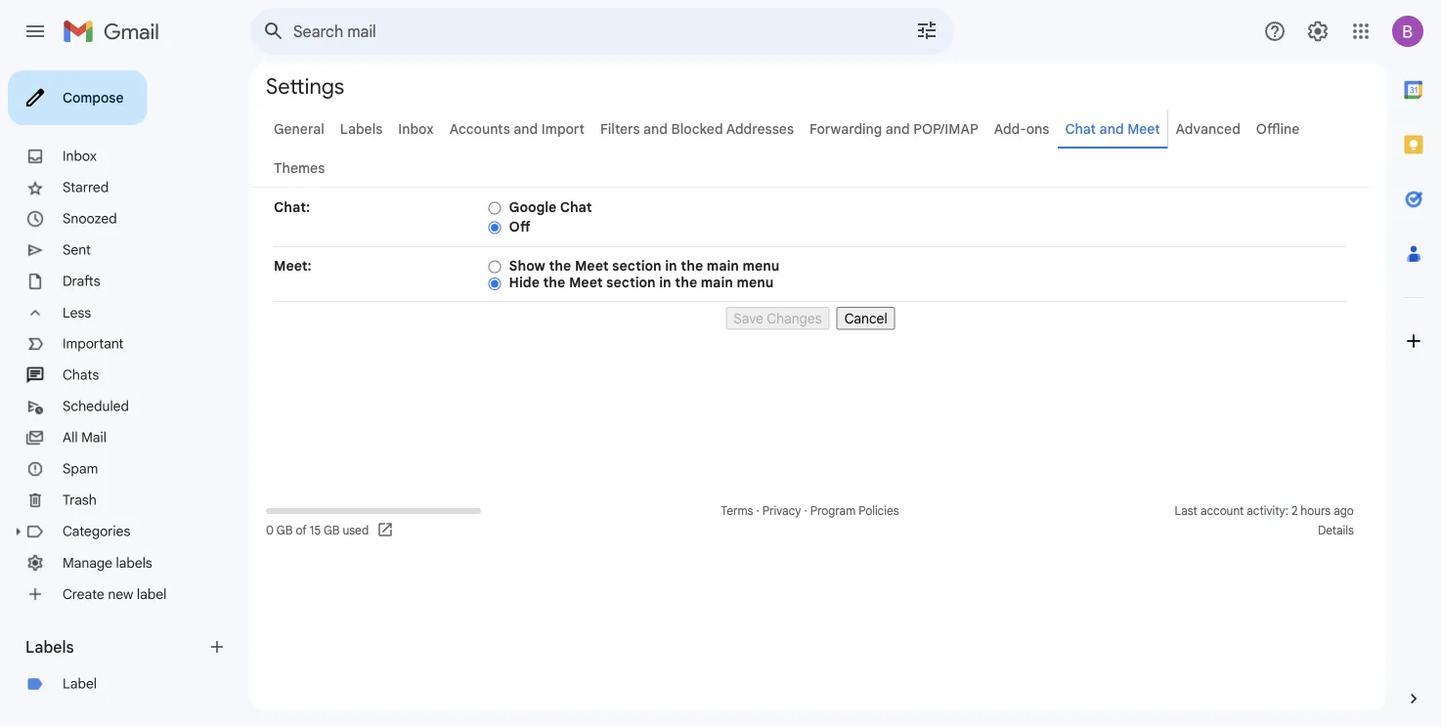 Task type: locate. For each thing, give the bounding box(es) containing it.
terms
[[721, 504, 753, 519]]

trash link
[[63, 492, 97, 509]]

general
[[274, 120, 325, 137]]

labels
[[340, 120, 383, 137], [25, 638, 74, 657]]

menu
[[743, 257, 780, 274], [737, 274, 774, 291]]

add-ons
[[994, 120, 1050, 137]]

search mail image
[[256, 14, 291, 49]]

1 horizontal spatial gb
[[324, 524, 340, 538]]

·
[[756, 504, 759, 519], [804, 504, 807, 519]]

1 horizontal spatial chat
[[1065, 120, 1096, 137]]

Off radio
[[489, 220, 501, 235]]

accounts and import link
[[450, 120, 585, 137]]

create new label link
[[63, 586, 167, 603]]

activity:
[[1247, 504, 1289, 519]]

0
[[266, 524, 274, 538]]

inbox link up starred
[[63, 148, 97, 165]]

manage labels link
[[63, 555, 152, 572]]

forwarding and pop/imap
[[810, 120, 979, 137]]

filters and blocked addresses
[[600, 120, 794, 137]]

4 and from the left
[[1100, 120, 1124, 137]]

cancel button
[[837, 307, 896, 330]]

account
[[1201, 504, 1244, 519]]

follow link to manage storage image
[[377, 521, 396, 541]]

create new label
[[63, 586, 167, 603]]

1 vertical spatial chat
[[560, 199, 592, 216]]

labels inside navigation
[[25, 638, 74, 657]]

menu for hide the meet section in the main menu
[[737, 274, 774, 291]]

1 and from the left
[[514, 120, 538, 137]]

chat right google
[[560, 199, 592, 216]]

and
[[514, 120, 538, 137], [644, 120, 668, 137], [886, 120, 910, 137], [1100, 120, 1124, 137]]

and right "ons"
[[1100, 120, 1124, 137]]

cancel
[[845, 310, 888, 327]]

main up save changes button
[[701, 274, 733, 291]]

less
[[63, 304, 91, 322]]

accounts and import
[[450, 120, 585, 137]]

filters
[[600, 120, 640, 137]]

inbox for the topmost "inbox" link
[[398, 120, 434, 137]]

compose
[[63, 89, 124, 106]]

inbox up starred
[[63, 148, 97, 165]]

categories
[[63, 523, 130, 540]]

privacy link
[[762, 504, 801, 519]]

changes
[[767, 310, 822, 327]]

inbox for "inbox" link to the bottom
[[63, 148, 97, 165]]

compose button
[[8, 70, 147, 125]]

chat right "ons"
[[1065, 120, 1096, 137]]

the
[[549, 257, 571, 274], [681, 257, 703, 274], [543, 274, 566, 291], [675, 274, 697, 291]]

create
[[63, 586, 104, 603]]

main
[[707, 257, 739, 274], [701, 274, 733, 291]]

0 horizontal spatial ·
[[756, 504, 759, 519]]

· right privacy
[[804, 504, 807, 519]]

inbox link right the labels link
[[398, 120, 434, 137]]

manage labels
[[63, 555, 152, 572]]

gb right 0
[[277, 524, 293, 538]]

google
[[509, 199, 557, 216]]

meet for chat
[[1128, 120, 1160, 137]]

footer
[[250, 502, 1371, 541]]

and left 'pop/imap'
[[886, 120, 910, 137]]

0 horizontal spatial inbox
[[63, 148, 97, 165]]

ons
[[1027, 120, 1050, 137]]

meet:
[[274, 257, 312, 274]]

menu for show the meet section in the main menu
[[743, 257, 780, 274]]

starred link
[[63, 179, 109, 196]]

sent
[[63, 242, 91, 259]]

new
[[108, 586, 133, 603]]

add-ons link
[[994, 120, 1050, 137]]

1 horizontal spatial inbox link
[[398, 120, 434, 137]]

chat
[[1065, 120, 1096, 137], [560, 199, 592, 216]]

tab list
[[1387, 63, 1441, 656]]

section
[[612, 257, 662, 274], [606, 274, 656, 291]]

program
[[810, 504, 856, 519]]

all
[[63, 429, 78, 446]]

themes link
[[274, 159, 325, 177]]

1 horizontal spatial labels
[[340, 120, 383, 137]]

3 and from the left
[[886, 120, 910, 137]]

and right "filters" at the left
[[644, 120, 668, 137]]

navigation
[[274, 302, 1348, 330]]

1 horizontal spatial ·
[[804, 504, 807, 519]]

save
[[734, 310, 764, 327]]

gb right 15
[[324, 524, 340, 538]]

advanced search options image
[[908, 11, 947, 50]]

last
[[1175, 504, 1198, 519]]

labels right general
[[340, 120, 383, 137]]

1 horizontal spatial inbox
[[398, 120, 434, 137]]

meet for hide
[[569, 274, 603, 291]]

and left import
[[514, 120, 538, 137]]

0 horizontal spatial inbox link
[[63, 148, 97, 165]]

· right terms link
[[756, 504, 759, 519]]

show the meet section in the main menu
[[509, 257, 780, 274]]

2 and from the left
[[644, 120, 668, 137]]

in
[[665, 257, 677, 274], [659, 274, 672, 291]]

labels up the label link
[[25, 638, 74, 657]]

main for show the meet section in the main menu
[[707, 257, 739, 274]]

gb
[[277, 524, 293, 538], [324, 524, 340, 538]]

addresses
[[726, 120, 794, 137]]

1 vertical spatial labels
[[25, 638, 74, 657]]

main up the save
[[707, 257, 739, 274]]

0 horizontal spatial labels
[[25, 638, 74, 657]]

and for forwarding
[[886, 120, 910, 137]]

used
[[343, 524, 369, 538]]

and for accounts
[[514, 120, 538, 137]]

0 horizontal spatial gb
[[277, 524, 293, 538]]

None search field
[[250, 8, 954, 55]]

less button
[[0, 297, 235, 329]]

chat:
[[274, 199, 310, 216]]

0 vertical spatial inbox
[[398, 120, 434, 137]]

labels for labels heading
[[25, 638, 74, 657]]

1 vertical spatial inbox
[[63, 148, 97, 165]]

last account activity: 2 hours ago details
[[1175, 504, 1354, 538]]

meet
[[1128, 120, 1160, 137], [575, 257, 609, 274], [569, 274, 603, 291]]

in for show the meet section in the main menu
[[665, 257, 677, 274]]

section for show
[[612, 257, 662, 274]]

off
[[509, 218, 530, 235]]

in for hide the meet section in the main menu
[[659, 274, 672, 291]]

hours
[[1301, 504, 1331, 519]]

and for chat
[[1100, 120, 1124, 137]]

details link
[[1318, 524, 1354, 538]]

important link
[[63, 335, 124, 353]]

add-
[[994, 120, 1027, 137]]

1 · from the left
[[756, 504, 759, 519]]

accounts
[[450, 120, 510, 137]]

0 vertical spatial labels
[[340, 120, 383, 137]]

inbox right the labels link
[[398, 120, 434, 137]]

1 vertical spatial inbox link
[[63, 148, 97, 165]]

inbox inside labels navigation
[[63, 148, 97, 165]]



Task type: describe. For each thing, give the bounding box(es) containing it.
Google Chat radio
[[489, 201, 501, 215]]

save changes
[[734, 310, 822, 327]]

save changes button
[[726, 307, 830, 330]]

chats
[[63, 367, 99, 384]]

drafts
[[63, 273, 100, 290]]

all mail link
[[63, 429, 107, 446]]

1 gb from the left
[[277, 524, 293, 538]]

categories link
[[63, 523, 130, 540]]

labels link
[[340, 120, 383, 137]]

snoozed
[[63, 210, 117, 227]]

sent link
[[63, 242, 91, 259]]

policies
[[859, 504, 899, 519]]

manage
[[63, 555, 112, 572]]

15
[[310, 524, 321, 538]]

terms · privacy · program policies
[[721, 504, 899, 519]]

2 gb from the left
[[324, 524, 340, 538]]

Hide the Meet section in the main menu radio
[[489, 277, 501, 291]]

scheduled link
[[63, 398, 129, 415]]

labels for the labels link
[[340, 120, 383, 137]]

0 horizontal spatial chat
[[560, 199, 592, 216]]

meet for show
[[575, 257, 609, 274]]

main for hide the meet section in the main menu
[[701, 274, 733, 291]]

import
[[542, 120, 585, 137]]

forwarding and pop/imap link
[[810, 120, 979, 137]]

hide
[[509, 274, 540, 291]]

0 gb of 15 gb used
[[266, 524, 369, 538]]

google chat
[[509, 199, 592, 216]]

filters and blocked addresses link
[[600, 120, 794, 137]]

footer containing terms
[[250, 502, 1371, 541]]

settings image
[[1307, 20, 1330, 43]]

important
[[63, 335, 124, 353]]

support image
[[1264, 20, 1287, 43]]

drafts link
[[63, 273, 100, 290]]

privacy
[[762, 504, 801, 519]]

chats link
[[63, 367, 99, 384]]

navigation containing save changes
[[274, 302, 1348, 330]]

labels heading
[[25, 638, 207, 657]]

label
[[137, 586, 167, 603]]

spam link
[[63, 461, 98, 478]]

trash
[[63, 492, 97, 509]]

offline link
[[1257, 120, 1300, 137]]

Show the Meet section in the main menu radio
[[489, 259, 501, 274]]

of
[[296, 524, 307, 538]]

starred
[[63, 179, 109, 196]]

main menu image
[[23, 20, 47, 43]]

hide the meet section in the main menu
[[509, 274, 774, 291]]

0 vertical spatial inbox link
[[398, 120, 434, 137]]

chat and meet link
[[1065, 120, 1160, 137]]

label link
[[63, 676, 97, 693]]

2
[[1292, 504, 1298, 519]]

advanced
[[1176, 120, 1241, 137]]

program policies link
[[810, 504, 899, 519]]

themes
[[274, 159, 325, 177]]

spam
[[63, 461, 98, 478]]

labels
[[116, 555, 152, 572]]

scheduled
[[63, 398, 129, 415]]

labels navigation
[[0, 63, 250, 727]]

settings
[[266, 72, 344, 100]]

terms link
[[721, 504, 753, 519]]

show
[[509, 257, 546, 274]]

and for filters
[[644, 120, 668, 137]]

offline
[[1257, 120, 1300, 137]]

section for hide
[[606, 274, 656, 291]]

general link
[[274, 120, 325, 137]]

forwarding
[[810, 120, 882, 137]]

chat and meet
[[1065, 120, 1160, 137]]

blocked
[[671, 120, 723, 137]]

mail
[[81, 429, 107, 446]]

details
[[1318, 524, 1354, 538]]

gmail image
[[63, 12, 169, 51]]

snoozed link
[[63, 210, 117, 227]]

pop/imap
[[914, 120, 979, 137]]

all mail
[[63, 429, 107, 446]]

advanced link
[[1176, 120, 1241, 137]]

Search mail text field
[[293, 22, 861, 41]]

0 vertical spatial chat
[[1065, 120, 1096, 137]]

label
[[63, 676, 97, 693]]

2 · from the left
[[804, 504, 807, 519]]



Task type: vqa. For each thing, say whether or not it's contained in the screenshot.
month
no



